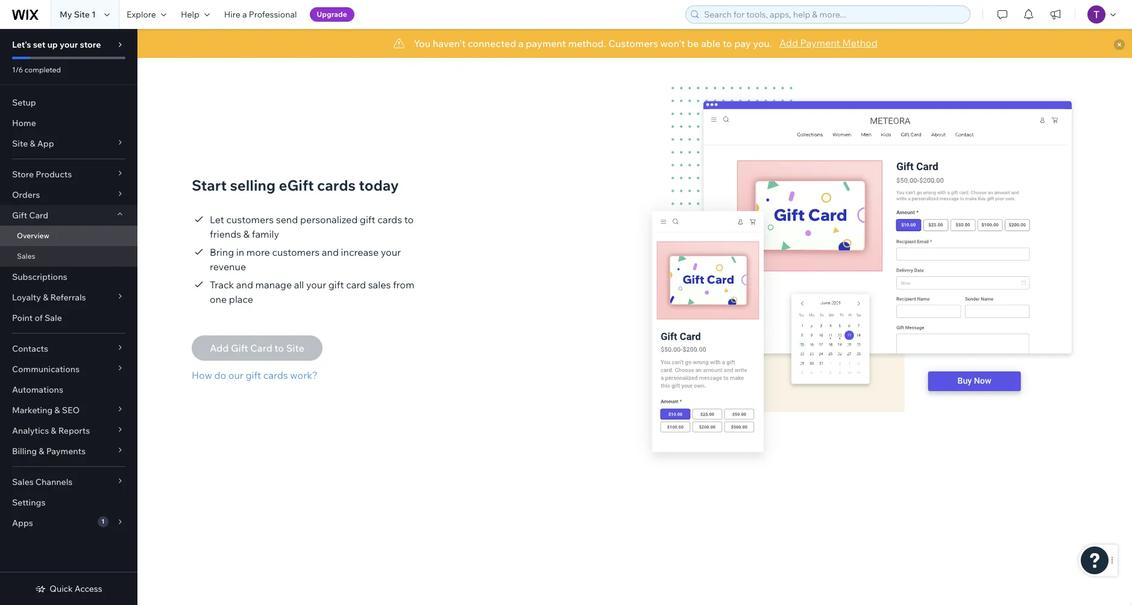 Task type: locate. For each thing, give the bounding box(es) containing it.
contacts button
[[0, 338, 138, 359]]

pay
[[735, 37, 751, 49]]

able
[[702, 37, 721, 49]]

loyalty & referrals
[[12, 292, 86, 303]]

bring
[[210, 246, 234, 258]]

sales down overview
[[17, 252, 35, 261]]

1 horizontal spatial gift
[[329, 279, 344, 291]]

site right my
[[74, 9, 90, 20]]

1 vertical spatial customers
[[272, 246, 320, 258]]

gift
[[360, 214, 376, 226], [329, 279, 344, 291], [246, 369, 261, 381]]

0 horizontal spatial your
[[60, 39, 78, 50]]

sales up settings
[[12, 477, 34, 487]]

0 vertical spatial sales
[[17, 252, 35, 261]]

1 horizontal spatial 1
[[102, 518, 105, 525]]

& inside the loyalty & referrals 'popup button'
[[43, 292, 48, 303]]

egift
[[279, 176, 314, 194]]

you.
[[754, 37, 773, 49]]

customers
[[609, 37, 659, 49]]

setup
[[12, 97, 36, 108]]

quick
[[50, 583, 73, 594]]

referrals
[[50, 292, 86, 303]]

1 down settings link
[[102, 518, 105, 525]]

Search for tools, apps, help & more... field
[[701, 6, 967, 23]]

0 horizontal spatial cards
[[263, 369, 288, 381]]

friends
[[210, 228, 241, 240]]

loyalty & referrals button
[[0, 287, 138, 308]]

gift up increase
[[360, 214, 376, 226]]

customers up family
[[226, 214, 274, 226]]

& left family
[[244, 228, 250, 240]]

and up place
[[236, 279, 253, 291]]

0 vertical spatial a
[[242, 9, 247, 20]]

channels
[[35, 477, 73, 487]]

a right hire
[[242, 9, 247, 20]]

marketing & seo
[[12, 405, 80, 416]]

& left reports at bottom
[[51, 425, 56, 436]]

1 horizontal spatial to
[[723, 37, 733, 49]]

and left increase
[[322, 246, 339, 258]]

2 vertical spatial gift
[[246, 369, 261, 381]]

my site 1
[[60, 9, 96, 20]]

to inside the let customers send personalized gift cards to friends & family bring in more customers and increase your revenue track and manage all your gift card sales from one place
[[405, 214, 414, 226]]

increase
[[341, 246, 379, 258]]

connected
[[468, 37, 517, 49]]

2 vertical spatial your
[[306, 279, 327, 291]]

gift right our
[[246, 369, 261, 381]]

& left seo
[[54, 405, 60, 416]]

point of sale link
[[0, 308, 138, 328]]

1 vertical spatial a
[[519, 37, 524, 49]]

sale
[[45, 312, 62, 323]]

2 vertical spatial cards
[[263, 369, 288, 381]]

cards left the work?
[[263, 369, 288, 381]]

& inside the billing & payments popup button
[[39, 446, 44, 457]]

how do our gift cards work? button
[[192, 368, 323, 383]]

products
[[36, 169, 72, 180]]

store
[[12, 169, 34, 180]]

customers
[[226, 214, 274, 226], [272, 246, 320, 258]]

gift
[[12, 210, 27, 221]]

your right the up
[[60, 39, 78, 50]]

0 vertical spatial your
[[60, 39, 78, 50]]

2 horizontal spatial cards
[[378, 214, 402, 226]]

help
[[181, 9, 200, 20]]

customers up all
[[272, 246, 320, 258]]

let customers send personalized gift cards to friends & family bring in more customers and increase your revenue track and manage all your gift card sales from one place
[[210, 214, 415, 305]]

payments
[[46, 446, 86, 457]]

communications
[[12, 364, 80, 375]]

0 horizontal spatial gift
[[246, 369, 261, 381]]

cards down today
[[378, 214, 402, 226]]

add
[[780, 37, 799, 49]]

your right all
[[306, 279, 327, 291]]

gift card
[[12, 210, 48, 221]]

marketing
[[12, 405, 53, 416]]

store
[[80, 39, 101, 50]]

& right billing
[[39, 446, 44, 457]]

0 horizontal spatial to
[[405, 214, 414, 226]]

your inside sidebar 'element'
[[60, 39, 78, 50]]

1 vertical spatial 1
[[102, 518, 105, 525]]

more
[[247, 246, 270, 258]]

1 vertical spatial cards
[[378, 214, 402, 226]]

1 vertical spatial sales
[[12, 477, 34, 487]]

cards up personalized
[[317, 176, 356, 194]]

alert containing add payment method
[[138, 29, 1133, 58]]

& inside marketing & seo popup button
[[54, 405, 60, 416]]

upgrade
[[317, 10, 347, 19]]

work?
[[290, 369, 318, 381]]

gift left the card
[[329, 279, 344, 291]]

a left 'payment'
[[519, 37, 524, 49]]

payment
[[801, 37, 841, 49]]

analytics & reports button
[[0, 420, 138, 441]]

site down home
[[12, 138, 28, 149]]

1 vertical spatial to
[[405, 214, 414, 226]]

automations
[[12, 384, 63, 395]]

0 vertical spatial to
[[723, 37, 733, 49]]

billing
[[12, 446, 37, 457]]

0 horizontal spatial site
[[12, 138, 28, 149]]

sales for sales channels
[[12, 477, 34, 487]]

0 horizontal spatial and
[[236, 279, 253, 291]]

cards
[[317, 176, 356, 194], [378, 214, 402, 226], [263, 369, 288, 381]]

1 right my
[[92, 9, 96, 20]]

how
[[192, 369, 212, 381]]

won't
[[661, 37, 686, 49]]

sales inside sales channels "dropdown button"
[[12, 477, 34, 487]]

sales
[[17, 252, 35, 261], [12, 477, 34, 487]]

& left app at the left of page
[[30, 138, 35, 149]]

family
[[252, 228, 279, 240]]

2 horizontal spatial gift
[[360, 214, 376, 226]]

& inside analytics & reports dropdown button
[[51, 425, 56, 436]]

0 horizontal spatial 1
[[92, 9, 96, 20]]

0 vertical spatial and
[[322, 246, 339, 258]]

& inside site & app popup button
[[30, 138, 35, 149]]

place
[[229, 293, 253, 305]]

cards inside the let customers send personalized gift cards to friends & family bring in more customers and increase your revenue track and manage all your gift card sales from one place
[[378, 214, 402, 226]]

payment
[[526, 37, 566, 49]]

0 vertical spatial site
[[74, 9, 90, 20]]

1 horizontal spatial a
[[519, 37, 524, 49]]

home
[[12, 118, 36, 128]]

alert
[[138, 29, 1133, 58]]

& right loyalty
[[43, 292, 48, 303]]

sidebar element
[[0, 29, 138, 605]]

site
[[74, 9, 90, 20], [12, 138, 28, 149]]

cards inside button
[[263, 369, 288, 381]]

marketing & seo button
[[0, 400, 138, 420]]

start
[[192, 176, 227, 194]]

1 vertical spatial site
[[12, 138, 28, 149]]

card
[[29, 210, 48, 221]]

sales inside sales link
[[17, 252, 35, 261]]

quick access
[[50, 583, 102, 594]]

of
[[35, 312, 43, 323]]

0 vertical spatial cards
[[317, 176, 356, 194]]

settings link
[[0, 492, 138, 513]]

one
[[210, 293, 227, 305]]

hire a professional link
[[217, 0, 304, 29]]

1/6
[[12, 65, 23, 74]]

your right increase
[[381, 246, 401, 258]]

site & app button
[[0, 133, 138, 154]]

revenue
[[210, 261, 246, 273]]

1 vertical spatial your
[[381, 246, 401, 258]]

0 vertical spatial 1
[[92, 9, 96, 20]]

1 horizontal spatial your
[[306, 279, 327, 291]]

store products button
[[0, 164, 138, 185]]



Task type: vqa. For each thing, say whether or not it's contained in the screenshot.
the Contacts within the Import Contacts button
no



Task type: describe. For each thing, give the bounding box(es) containing it.
setup link
[[0, 92, 138, 113]]

point
[[12, 312, 33, 323]]

selling
[[230, 176, 276, 194]]

analytics & reports
[[12, 425, 90, 436]]

1 vertical spatial gift
[[329, 279, 344, 291]]

set
[[33, 39, 45, 50]]

point of sale
[[12, 312, 62, 323]]

1 vertical spatial and
[[236, 279, 253, 291]]

orders
[[12, 189, 40, 200]]

loyalty
[[12, 292, 41, 303]]

track
[[210, 279, 234, 291]]

reports
[[58, 425, 90, 436]]

haven't
[[433, 37, 466, 49]]

up
[[47, 39, 58, 50]]

& for reports
[[51, 425, 56, 436]]

settings
[[12, 497, 46, 508]]

billing & payments
[[12, 446, 86, 457]]

let's
[[12, 39, 31, 50]]

how do our gift cards work?
[[192, 369, 318, 381]]

my
[[60, 9, 72, 20]]

be
[[688, 37, 699, 49]]

communications button
[[0, 359, 138, 379]]

orders button
[[0, 185, 138, 205]]

subscriptions link
[[0, 267, 138, 287]]

0 vertical spatial customers
[[226, 214, 274, 226]]

a inside 'alert'
[[519, 37, 524, 49]]

card
[[346, 279, 366, 291]]

send
[[276, 214, 298, 226]]

1/6 completed
[[12, 65, 61, 74]]

do
[[215, 369, 226, 381]]

apps
[[12, 518, 33, 528]]

site & app
[[12, 138, 54, 149]]

sales for sales
[[17, 252, 35, 261]]

add payment method link
[[780, 36, 878, 50]]

all
[[294, 279, 304, 291]]

& for app
[[30, 138, 35, 149]]

1 horizontal spatial and
[[322, 246, 339, 258]]

& for payments
[[39, 446, 44, 457]]

0 horizontal spatial a
[[242, 9, 247, 20]]

let
[[210, 214, 224, 226]]

you
[[414, 37, 431, 49]]

sales link
[[0, 246, 138, 267]]

1 horizontal spatial site
[[74, 9, 90, 20]]

sales channels button
[[0, 472, 138, 492]]

2 horizontal spatial your
[[381, 246, 401, 258]]

you haven't connected a payment method. customers won't be able to pay you.
[[414, 37, 773, 49]]

upgrade button
[[310, 7, 355, 22]]

& for seo
[[54, 405, 60, 416]]

method.
[[569, 37, 607, 49]]

automations link
[[0, 379, 138, 400]]

method
[[843, 37, 878, 49]]

0 vertical spatial gift
[[360, 214, 376, 226]]

personalized
[[300, 214, 358, 226]]

sales
[[368, 279, 391, 291]]

& for referrals
[[43, 292, 48, 303]]

today
[[359, 176, 399, 194]]

analytics
[[12, 425, 49, 436]]

explore
[[127, 9, 156, 20]]

overview
[[17, 231, 49, 240]]

store products
[[12, 169, 72, 180]]

completed
[[25, 65, 61, 74]]

overview link
[[0, 226, 138, 246]]

1 inside sidebar 'element'
[[102, 518, 105, 525]]

contacts
[[12, 343, 48, 354]]

access
[[75, 583, 102, 594]]

our
[[229, 369, 244, 381]]

hire a professional
[[224, 9, 297, 20]]

let's set up your store
[[12, 39, 101, 50]]

start selling egift cards today
[[192, 176, 399, 194]]

in
[[236, 246, 244, 258]]

professional
[[249, 9, 297, 20]]

gift inside button
[[246, 369, 261, 381]]

manage
[[256, 279, 292, 291]]

subscriptions
[[12, 271, 67, 282]]

1 horizontal spatial cards
[[317, 176, 356, 194]]

help button
[[174, 0, 217, 29]]

site inside popup button
[[12, 138, 28, 149]]

quick access button
[[35, 583, 102, 594]]

from
[[393, 279, 415, 291]]

sales channels
[[12, 477, 73, 487]]

& inside the let customers send personalized gift cards to friends & family bring in more customers and increase your revenue track and manage all your gift card sales from one place
[[244, 228, 250, 240]]

home link
[[0, 113, 138, 133]]



